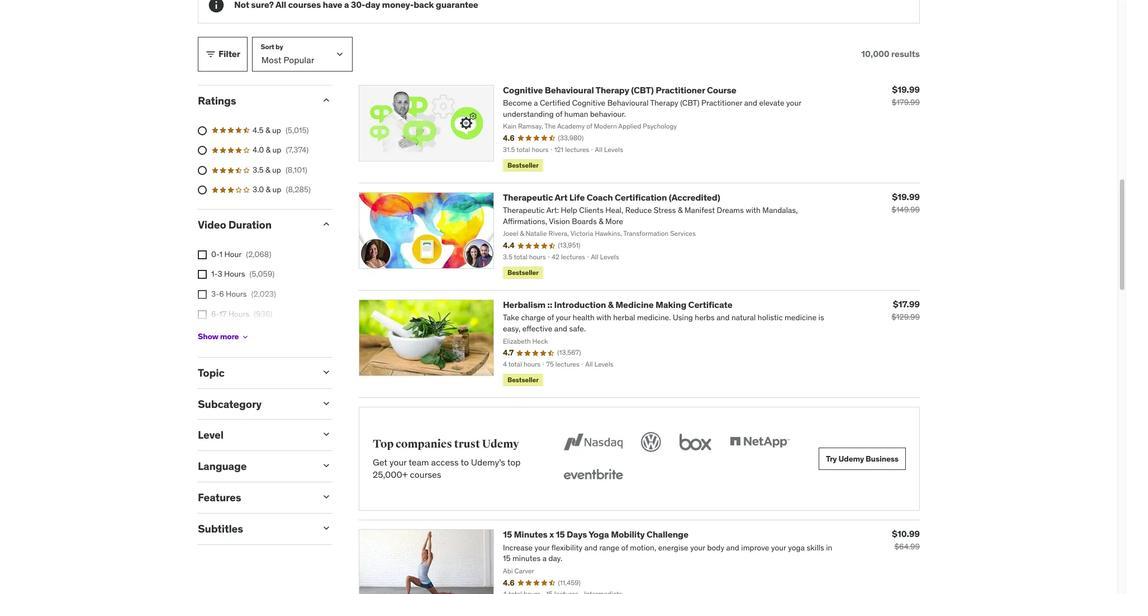 Task type: describe. For each thing, give the bounding box(es) containing it.
small image for language
[[321, 460, 332, 471]]

15 minutes x 15 days yoga mobility challenge link
[[503, 529, 689, 540]]

practitioner
[[656, 84, 705, 96]]

show more button
[[198, 326, 250, 348]]

netapp image
[[728, 430, 792, 455]]

video duration
[[198, 218, 272, 231]]

$19.99 $149.99
[[892, 191, 920, 215]]

2 15 from the left
[[556, 529, 565, 540]]

4.0
[[253, 145, 264, 155]]

try
[[826, 454, 837, 464]]

herbalism :: introduction & medicine making certificate
[[503, 299, 733, 310]]

xsmall image for 6-
[[198, 310, 207, 319]]

cognitive behavioural therapy (cbt) practitioner course link
[[503, 84, 737, 96]]

up for 3.0 & up
[[273, 185, 281, 195]]

small image for level
[[321, 429, 332, 440]]

top companies trust udemy get your team access to udemy's top 25,000+ courses
[[373, 437, 521, 480]]

results
[[892, 48, 920, 59]]

filter button
[[198, 37, 248, 71]]

trust
[[454, 437, 480, 451]]

small image for topic
[[321, 367, 332, 378]]

$149.99
[[892, 205, 920, 215]]

17+
[[211, 329, 224, 339]]

(8,101)
[[286, 165, 307, 175]]

6-
[[211, 309, 219, 319]]

(cbt)
[[631, 84, 654, 96]]

4.5
[[253, 125, 264, 135]]

$10.99
[[892, 528, 920, 540]]

udemy inside top companies trust udemy get your team access to udemy's top 25,000+ courses
[[482, 437, 519, 451]]

& for 3.5
[[266, 165, 270, 175]]

cognitive
[[503, 84, 543, 96]]

language button
[[198, 460, 312, 473]]

eventbrite image
[[561, 464, 626, 488]]

(936)
[[254, 309, 273, 319]]

0 horizontal spatial xsmall image
[[198, 250, 207, 259]]

ratings button
[[198, 94, 312, 107]]

hours right "17+"
[[225, 329, 246, 339]]

your
[[390, 457, 407, 468]]

3.5
[[253, 165, 264, 175]]

17
[[219, 309, 227, 319]]

show more
[[198, 332, 239, 342]]

courses
[[410, 469, 441, 480]]

life
[[570, 192, 585, 203]]

xsmall image for 3-
[[198, 290, 207, 299]]

(8,285)
[[286, 185, 311, 195]]

$17.99
[[893, 299, 920, 310]]

$129.99
[[892, 312, 920, 322]]

10,000 results
[[862, 48, 920, 59]]

1-3 hours (5,059)
[[211, 269, 275, 279]]

(7,374)
[[286, 145, 309, 155]]

3-6 hours (2,023)
[[211, 289, 276, 299]]

$19.99 for therapeutic art life coach certification  (accredited)
[[892, 191, 920, 202]]

get
[[373, 457, 387, 468]]

hour
[[224, 249, 242, 259]]

behavioural
[[545, 84, 594, 96]]

3.5 & up (8,101)
[[253, 165, 307, 175]]

xsmall image inside show more 'button'
[[241, 333, 250, 341]]

video
[[198, 218, 226, 231]]

therapeutic art life coach certification  (accredited) link
[[503, 192, 720, 203]]

features
[[198, 491, 241, 504]]

level button
[[198, 428, 312, 442]]

certification
[[615, 192, 667, 203]]

$19.99 for cognitive behavioural therapy (cbt) practitioner course
[[892, 84, 920, 95]]

4.5 & up (5,015)
[[253, 125, 309, 135]]

up for 4.5 & up
[[272, 125, 281, 135]]

yoga
[[589, 529, 609, 540]]

coach
[[587, 192, 613, 203]]

hours for 3-6 hours
[[226, 289, 247, 299]]

$64.99
[[895, 542, 920, 552]]

up for 4.0 & up
[[273, 145, 281, 155]]

& for 4.0
[[266, 145, 271, 155]]

more
[[220, 332, 239, 342]]

& for 4.5
[[266, 125, 270, 135]]

udemy's
[[471, 457, 505, 468]]

subtitles button
[[198, 522, 312, 535]]

1-
[[211, 269, 218, 279]]

herbalism :: introduction & medicine making certificate link
[[503, 299, 733, 310]]

6
[[219, 289, 224, 299]]



Task type: vqa. For each thing, say whether or not it's contained in the screenshot.
to
yes



Task type: locate. For each thing, give the bounding box(es) containing it.
video duration button
[[198, 218, 312, 231]]

3 small image from the top
[[321, 398, 332, 409]]

& right 3.5 in the top left of the page
[[266, 165, 270, 175]]

0-1 hour (2,068)
[[211, 249, 271, 259]]

4 up from the top
[[273, 185, 281, 195]]

$19.99 inside $19.99 $149.99
[[892, 191, 920, 202]]

udemy right try
[[839, 454, 864, 464]]

xsmall image left 0-
[[198, 250, 207, 259]]

2 up from the top
[[273, 145, 281, 155]]

hours right 3
[[224, 269, 245, 279]]

10,000 results status
[[862, 48, 920, 60]]

xsmall image left '1-'
[[198, 270, 207, 279]]

& left medicine
[[608, 299, 614, 310]]

small image for video duration
[[321, 219, 332, 230]]

1 15 from the left
[[503, 529, 512, 540]]

try udemy business
[[826, 454, 899, 464]]

2 small image from the top
[[321, 367, 332, 378]]

introduction
[[554, 299, 606, 310]]

up for 3.5 & up
[[272, 165, 281, 175]]

3 up from the top
[[272, 165, 281, 175]]

0-
[[211, 249, 219, 259]]

mobility
[[611, 529, 645, 540]]

level
[[198, 428, 224, 442]]

6-17 hours (936)
[[211, 309, 273, 319]]

medicine
[[616, 299, 654, 310]]

subcategory button
[[198, 397, 312, 411]]

small image for ratings
[[321, 94, 332, 106]]

$19.99 up $179.99
[[892, 84, 920, 95]]

access
[[431, 457, 459, 468]]

small image
[[205, 49, 216, 60], [321, 219, 332, 230], [321, 429, 332, 440], [321, 460, 332, 471], [321, 491, 332, 503]]

to
[[461, 457, 469, 468]]

0 vertical spatial xsmall image
[[198, 270, 207, 279]]

0 horizontal spatial 15
[[503, 529, 512, 540]]

(2,023)
[[251, 289, 276, 299]]

hours for 6-17 hours
[[228, 309, 249, 319]]

therapeutic
[[503, 192, 553, 203]]

cognitive behavioural therapy (cbt) practitioner course
[[503, 84, 737, 96]]

therapy
[[596, 84, 629, 96]]

17+ hours
[[211, 329, 246, 339]]

15 left minutes at the left
[[503, 529, 512, 540]]

1 vertical spatial xsmall image
[[241, 333, 250, 341]]

15 right x
[[556, 529, 565, 540]]

$19.99 up $149.99
[[892, 191, 920, 202]]

up right 3.5 in the top left of the page
[[272, 165, 281, 175]]

2 $19.99 from the top
[[892, 191, 920, 202]]

xsmall image left 3-
[[198, 290, 207, 299]]

&
[[266, 125, 270, 135], [266, 145, 271, 155], [266, 165, 270, 175], [266, 185, 271, 195], [608, 299, 614, 310]]

0 vertical spatial $19.99
[[892, 84, 920, 95]]

days
[[567, 529, 587, 540]]

2 vertical spatial xsmall image
[[198, 310, 207, 319]]

& right the 4.0
[[266, 145, 271, 155]]

xsmall image
[[198, 270, 207, 279], [198, 290, 207, 299], [198, 310, 207, 319]]

$17.99 $129.99
[[892, 299, 920, 322]]

10,000
[[862, 48, 890, 59]]

features button
[[198, 491, 312, 504]]

hours for 1-3 hours
[[224, 269, 245, 279]]

top
[[373, 437, 394, 451]]

minutes
[[514, 529, 548, 540]]

duration
[[228, 218, 272, 231]]

1 horizontal spatial 15
[[556, 529, 565, 540]]

udemy inside "link"
[[839, 454, 864, 464]]

& right 3.0 at the left top of the page
[[266, 185, 271, 195]]

small image inside filter button
[[205, 49, 216, 60]]

art
[[555, 192, 568, 203]]

up right the 4.0
[[273, 145, 281, 155]]

25,000+
[[373, 469, 408, 480]]

try udemy business link
[[819, 448, 906, 470]]

4.0 & up (7,374)
[[253, 145, 309, 155]]

1 $19.99 from the top
[[892, 84, 920, 95]]

herbalism
[[503, 299, 546, 310]]

up right 4.5
[[272, 125, 281, 135]]

box image
[[677, 430, 714, 455]]

small image for subcategory
[[321, 398, 332, 409]]

1 up from the top
[[272, 125, 281, 135]]

top
[[507, 457, 521, 468]]

business
[[866, 454, 899, 464]]

filter
[[219, 48, 240, 59]]

(5,059)
[[250, 269, 275, 279]]

::
[[548, 299, 552, 310]]

1 vertical spatial $19.99
[[892, 191, 920, 202]]

small image for features
[[321, 491, 332, 503]]

udemy up udemy's
[[482, 437, 519, 451]]

1 horizontal spatial udemy
[[839, 454, 864, 464]]

(accredited)
[[669, 192, 720, 203]]

1 vertical spatial udemy
[[839, 454, 864, 464]]

subtitles
[[198, 522, 243, 535]]

3 xsmall image from the top
[[198, 310, 207, 319]]

3
[[218, 269, 222, 279]]

$19.99 $179.99
[[892, 84, 920, 107]]

making
[[656, 299, 687, 310]]

2 xsmall image from the top
[[198, 290, 207, 299]]

volkswagen image
[[639, 430, 664, 455]]

subcategory
[[198, 397, 262, 411]]

challenge
[[647, 529, 689, 540]]

3.0 & up (8,285)
[[253, 185, 311, 195]]

$19.99 inside $19.99 $179.99
[[892, 84, 920, 95]]

small image
[[321, 94, 332, 106], [321, 367, 332, 378], [321, 398, 332, 409], [321, 523, 332, 534]]

team
[[409, 457, 429, 468]]

xsmall image right more on the left of page
[[241, 333, 250, 341]]

companies
[[396, 437, 452, 451]]

0 vertical spatial xsmall image
[[198, 250, 207, 259]]

xsmall image
[[198, 250, 207, 259], [241, 333, 250, 341]]

1
[[219, 249, 223, 259]]

3.0
[[253, 185, 264, 195]]

1 xsmall image from the top
[[198, 270, 207, 279]]

1 small image from the top
[[321, 94, 332, 106]]

(5,015)
[[286, 125, 309, 135]]

& right 4.5
[[266, 125, 270, 135]]

1 vertical spatial xsmall image
[[198, 290, 207, 299]]

hours right 17 on the left bottom
[[228, 309, 249, 319]]

small image for subtitles
[[321, 523, 332, 534]]

topic
[[198, 366, 225, 380]]

hours
[[224, 269, 245, 279], [226, 289, 247, 299], [228, 309, 249, 319], [225, 329, 246, 339]]

udemy
[[482, 437, 519, 451], [839, 454, 864, 464]]

$19.99
[[892, 84, 920, 95], [892, 191, 920, 202]]

0 vertical spatial udemy
[[482, 437, 519, 451]]

1 horizontal spatial xsmall image
[[241, 333, 250, 341]]

language
[[198, 460, 247, 473]]

4 small image from the top
[[321, 523, 332, 534]]

show
[[198, 332, 218, 342]]

x
[[550, 529, 554, 540]]

15 minutes x 15 days yoga mobility challenge
[[503, 529, 689, 540]]

up
[[272, 125, 281, 135], [273, 145, 281, 155], [272, 165, 281, 175], [273, 185, 281, 195]]

xsmall image left '6-'
[[198, 310, 207, 319]]

$179.99
[[892, 97, 920, 107]]

& for 3.0
[[266, 185, 271, 195]]

ratings
[[198, 94, 236, 107]]

course
[[707, 84, 737, 96]]

$10.99 $64.99
[[892, 528, 920, 552]]

0 horizontal spatial udemy
[[482, 437, 519, 451]]

hours right 6
[[226, 289, 247, 299]]

nasdaq image
[[561, 430, 626, 455]]

certificate
[[689, 299, 733, 310]]

up right 3.0 at the left top of the page
[[273, 185, 281, 195]]

xsmall image for 1-
[[198, 270, 207, 279]]



